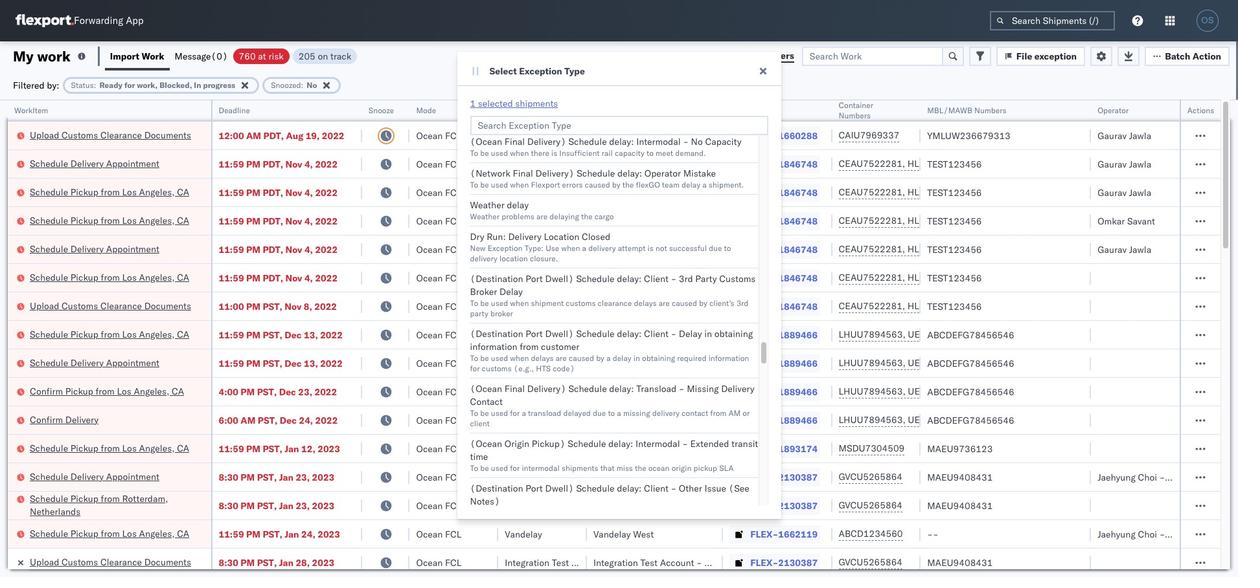 Task type: describe. For each thing, give the bounding box(es) containing it.
11:59 for 3rd schedule pickup from los angeles, ca link from the top
[[219, 272, 244, 284]]

delivery for second schedule delivery appointment link from the top
[[70, 243, 104, 255]]

2023 right "12,"
[[318, 443, 340, 455]]

5 hlxu8034992 from the top
[[976, 272, 1040, 284]]

confirm pickup from los angeles, ca
[[30, 386, 184, 397]]

port inside (destination port dwell) schedule delay: client -  other issue (see notes)
[[526, 483, 543, 495]]

2 8:30 pm pst, jan 23, 2023 from the top
[[219, 500, 334, 512]]

2 integration test account - karl lagerfeld from the top
[[593, 500, 762, 512]]

bosch up weather delay weather problems are delaying the cargo
[[505, 158, 530, 170]]

3 ceau7522281, hlxu6269489, hlxu8034992 from the top
[[839, 215, 1040, 227]]

2 karl from the top
[[704, 500, 721, 512]]

delivery) for used
[[535, 168, 574, 179]]

bookings test consignee
[[593, 443, 697, 455]]

16 ocean fcl from the top
[[416, 557, 462, 569]]

client inside button
[[505, 106, 526, 115]]

operator inside (network final delivery) schedule delay: operator mistake to be used when flexport errors caused by the flexgo team delay a shipment.
[[645, 168, 681, 179]]

angeles, for 2nd schedule pickup from los angeles, ca link from the top of the page
[[139, 215, 175, 226]]

5 ocean fcl from the top
[[416, 244, 462, 256]]

os
[[1201, 16, 1214, 25]]

mbl/mawb numbers button
[[921, 103, 1078, 116]]

schedule delivery appointment link for flex-1846748
[[30, 157, 159, 170]]

2023 down "12,"
[[312, 472, 334, 484]]

23, for schedule delivery appointment
[[296, 472, 310, 484]]

for inside (ocean origin pickup) schedule delay: intermodal - extended transit time to be used for intermodal shipments that miss the ocean origin pickup sla
[[510, 464, 520, 474]]

gaurav jawla for schedule delivery appointment link corresponding to flex-1846748
[[1098, 158, 1151, 170]]

be inside (network final delivery) schedule delay: operator mistake to be used when flexport errors caused by the flexgo team delay a shipment.
[[480, 180, 489, 190]]

to inside (destination port dwell) schedule delay: client - 3rd party customs broker delay to be used when shipment customs clearance delays are caused by client's 3rd party broker
[[470, 299, 478, 308]]

lhuu7894563, for confirm pickup from los angeles, ca
[[839, 386, 906, 398]]

type:
[[525, 244, 544, 253]]

are inside (destination port dwell) schedule delay: client - 3rd party customs broker delay to be used when shipment customs clearance delays are caused by client's 3rd party broker
[[659, 299, 670, 308]]

appointment for flex-1889466
[[106, 357, 159, 369]]

code)
[[553, 364, 575, 374]]

to inside (ocean final delivery) schedule delay: intermodal - no capacity to be used when there is insufficient rail capacity to meet demand.
[[470, 148, 478, 158]]

2023 right 28,
[[312, 557, 334, 569]]

insufficient
[[559, 148, 600, 158]]

agent
[[1214, 472, 1238, 484]]

3 schedule pickup from los angeles, ca button from the top
[[30, 271, 189, 285]]

12,
[[301, 443, 315, 455]]

dwell) for from
[[545, 328, 574, 340]]

delivery inside the dry run: delivery location closed new exception type: use when a delivery attempt is not successful due to delivery location closure.
[[508, 231, 541, 243]]

a inside the dry run: delivery location closed new exception type: use when a delivery attempt is not successful due to delivery location closure.
[[582, 244, 586, 253]]

forwarding app link
[[16, 14, 144, 27]]

3 hlxu8034992 from the top
[[976, 215, 1040, 227]]

flex-2130387 for 8:30 pm pst, jan 23, 2023
[[750, 472, 818, 484]]

delay inside (network final delivery) schedule delay: operator mistake to be used when flexport errors caused by the flexgo team delay a shipment.
[[682, 180, 700, 190]]

from inside schedule pickup from rotterdam, netherlands
[[101, 493, 120, 505]]

used inside (ocean final delivery) schedule delay: intermodal - no capacity to be used when there is insufficient rail capacity to meet demand.
[[491, 148, 508, 158]]

numbers for mbl/mawb numbers
[[974, 106, 1006, 115]]

uetu5238478 for schedule delivery appointment
[[908, 358, 971, 369]]

flex id
[[730, 106, 754, 115]]

reset to default filters
[[697, 50, 794, 62]]

- inside (ocean origin pickup) schedule delay: intermodal - extended transit time to be used for intermodal shipments that miss the ocean origin pickup sla
[[682, 439, 688, 450]]

dec for confirm pickup from los angeles, ca
[[279, 386, 296, 398]]

msdu7304509
[[839, 443, 905, 455]]

2 2130387 from the top
[[778, 500, 818, 512]]

pst, up 11:59 pm pst, jan 24, 2023
[[257, 500, 277, 512]]

flex-1889466 for confirm pickup from los angeles, ca
[[750, 386, 818, 398]]

2 test123456 from the top
[[927, 187, 982, 199]]

3 1846748 from the top
[[778, 215, 818, 227]]

4:00
[[219, 386, 238, 398]]

0 vertical spatial information
[[470, 341, 517, 353]]

angeles, for confirm pickup from los angeles, ca "link"
[[134, 386, 169, 397]]

schedule delivery appointment button for flex-2130387
[[30, 471, 159, 485]]

netherlands
[[30, 506, 81, 518]]

10 flex- from the top
[[750, 386, 778, 398]]

miss
[[617, 464, 633, 474]]

3 upload customs clearance documents link from the top
[[30, 556, 191, 569]]

used inside (network final delivery) schedule delay: operator mistake to be used when flexport errors caused by the flexgo team delay a shipment.
[[491, 180, 508, 190]]

schedule inside schedule pickup from rotterdam, netherlands
[[30, 493, 68, 505]]

mode
[[416, 106, 436, 115]]

rotterdam,
[[122, 493, 168, 505]]

1 vertical spatial information
[[709, 354, 749, 363]]

13, for schedule pickup from los angeles, ca
[[304, 329, 318, 341]]

delivery inside (ocean final delivery) schedule delay: transload - missing delivery contact to be used for a transload delayed due to a missing delivery contact from am or client
[[652, 409, 680, 419]]

los inside confirm pickup from los angeles, ca "link"
[[117, 386, 131, 397]]

hlxu6269489, for 2nd schedule pickup from los angeles, ca link from the top of the page
[[908, 215, 974, 227]]

confirm for confirm pickup from los angeles, ca
[[30, 386, 63, 397]]

mbl/mawb numbers
[[927, 106, 1006, 115]]

test123456 for schedule delivery appointment link corresponding to flex-1846748
[[927, 158, 982, 170]]

pst, up 6:00 am pst, dec 24, 2022
[[257, 386, 277, 398]]

delay: for missing
[[609, 384, 634, 395]]

flexport for --
[[505, 130, 539, 142]]

documents for first upload customs clearance documents button from the top of the page
[[144, 129, 191, 141]]

location
[[544, 231, 579, 243]]

6 fcl from the top
[[445, 272, 462, 284]]

origin
[[672, 464, 692, 474]]

container numbers button
[[832, 98, 908, 121]]

id
[[746, 106, 754, 115]]

abcdefg78456546 for schedule delivery appointment
[[927, 358, 1014, 370]]

when inside the dry run: delivery location closed new exception type: use when a delivery attempt is not successful due to delivery location closure.
[[561, 244, 580, 253]]

10 resize handle column header from the left
[[1164, 100, 1180, 578]]

205 on track
[[298, 50, 351, 62]]

jan down 11:59 pm pst, jan 12, 2023
[[279, 472, 293, 484]]

status : ready for work, blocked, in progress
[[71, 80, 235, 90]]

clearance for first upload customs clearance documents button from the top of the page
[[100, 129, 142, 141]]

vandelay for vandelay
[[505, 529, 542, 541]]

5 schedule pickup from los angeles, ca from the top
[[30, 443, 189, 454]]

5 schedule pickup from los angeles, ca button from the top
[[30, 442, 189, 456]]

3 karl from the top
[[704, 557, 721, 569]]

0 vertical spatial in
[[704, 328, 712, 340]]

numbers for container numbers
[[839, 111, 871, 121]]

(network final delivery) schedule delay: operator mistake to be used when flexport errors caused by the flexgo team delay a shipment.
[[470, 168, 744, 190]]

bosch right code)
[[593, 358, 619, 370]]

6 1846748 from the top
[[778, 301, 818, 313]]

pst, down 4:00 pm pst, dec 23, 2022
[[258, 415, 278, 427]]

transload
[[528, 409, 561, 419]]

for inside (destination port dwell) schedule delay: client - delay in obtaining information from customer to be used when delays are caused by a delay in obtaining required information for customs (e.g., hts code)
[[470, 364, 480, 374]]

4 ocean fcl from the top
[[416, 215, 462, 227]]

are inside weather delay weather problems are delaying the cargo
[[536, 212, 547, 222]]

broker
[[490, 309, 513, 319]]

abcd1234560
[[839, 529, 903, 540]]

jan left "12,"
[[285, 443, 299, 455]]

24, for 2022
[[299, 415, 313, 427]]

11 resize handle column header from the left
[[1205, 100, 1221, 578]]

team
[[662, 180, 680, 190]]

3 ceau7522281, from the top
[[839, 215, 905, 227]]

capacity
[[615, 148, 645, 158]]

0 horizontal spatial --
[[593, 130, 605, 142]]

11:59 pm pst, dec 13, 2022 for schedule pickup from los angeles, ca
[[219, 329, 343, 341]]

0 vertical spatial 3rd
[[679, 273, 693, 285]]

flexport. image
[[16, 14, 74, 27]]

2 weather from the top
[[470, 212, 500, 222]]

(ocean for to
[[470, 136, 502, 148]]

delivery for schedule delivery appointment link for flex-2130387
[[70, 471, 104, 483]]

2 8:30 from the top
[[219, 500, 238, 512]]

pickup inside "link"
[[65, 386, 93, 397]]

in
[[194, 80, 201, 90]]

2 11:59 pm pdt, nov 4, 2022 from the top
[[219, 187, 338, 199]]

Search Work text field
[[802, 46, 943, 66]]

13 ocean fcl from the top
[[416, 472, 462, 484]]

confirm pickup from los angeles, ca link
[[30, 385, 184, 398]]

when inside (destination port dwell) schedule delay: client - delay in obtaining information from customer to be used when delays are caused by a delay in obtaining required information for customs (e.g., hts code)
[[510, 354, 529, 363]]

the inside (network final delivery) schedule delay: operator mistake to be used when flexport errors caused by the flexgo team delay a shipment.
[[622, 180, 634, 190]]

closed
[[582, 231, 610, 243]]

bosch down location
[[505, 272, 530, 284]]

flexport demo consignee for bookings
[[505, 443, 611, 455]]

(destination port dwell) schedule delay: client -  other issue (see notes) button
[[465, 477, 758, 534]]

1 vertical spatial 3rd
[[736, 299, 749, 308]]

message (0)
[[175, 50, 228, 62]]

customs for 1st upload customs clearance documents link from the bottom
[[62, 557, 98, 568]]

schedule inside (destination port dwell) schedule delay: client - delay in obtaining information from customer to be used when delays are caused by a delay in obtaining required information for customs (e.g., hts code)
[[576, 328, 615, 340]]

be inside (destination port dwell) schedule delay: client - 3rd party customs broker delay to be used when shipment customs clearance delays are caused by client's 3rd party broker
[[480, 299, 489, 308]]

shipments inside (ocean origin pickup) schedule delay: intermodal - extended transit time to be used for intermodal shipments that miss the ocean origin pickup sla
[[562, 464, 598, 474]]

ready
[[99, 80, 122, 90]]

upload for 2nd upload customs clearance documents button from the top of the page
[[30, 300, 59, 312]]

schedule inside (ocean origin pickup) schedule delay: intermodal - extended transit time to be used for intermodal shipments that miss the ocean origin pickup sla
[[568, 439, 606, 450]]

1
[[470, 98, 476, 109]]

delivery) for contact
[[527, 384, 566, 395]]

flexport inside (network final delivery) schedule delay: operator mistake to be used when flexport errors caused by the flexgo team delay a shipment.
[[531, 180, 560, 190]]

4 hlxu8034992 from the top
[[976, 244, 1040, 255]]

schedule inside (destination port dwell) schedule delay: client -  other issue (see notes)
[[576, 483, 615, 495]]

documents for 2nd upload customs clearance documents button from the top of the page
[[144, 300, 191, 312]]

11 ocean fcl from the top
[[416, 415, 462, 427]]

missing
[[623, 409, 650, 419]]

final for to
[[505, 136, 525, 148]]

for left work,
[[124, 80, 135, 90]]

0 vertical spatial shipments
[[515, 98, 558, 109]]

2 ocean fcl from the top
[[416, 158, 462, 170]]

uetu5238478 for schedule pickup from los angeles, ca
[[908, 329, 971, 341]]

used inside (destination port dwell) schedule delay: client - 3rd party customs broker delay to be used when shipment customs clearance delays are caused by client's 3rd party broker
[[491, 299, 508, 308]]

5 11:59 pm pdt, nov 4, 2022 from the top
[[219, 272, 338, 284]]

consignee up insufficient
[[567, 130, 611, 142]]

12:00
[[219, 130, 244, 142]]

14 ocean fcl from the top
[[416, 500, 462, 512]]

deadline
[[219, 106, 250, 115]]

a left missing
[[617, 409, 621, 419]]

angeles, for 3rd schedule pickup from los angeles, ca link from the top
[[139, 272, 175, 283]]

7 flex- from the top
[[750, 301, 778, 313]]

1 11:59 pm pdt, nov 4, 2022 from the top
[[219, 158, 338, 170]]

delay inside (destination port dwell) schedule delay: client - delay in obtaining information from customer to be used when delays are caused by a delay in obtaining required information for customs (e.g., hts code)
[[679, 328, 702, 340]]

2023 up 11:59 pm pst, jan 24, 2023
[[312, 500, 334, 512]]

caused inside (network final delivery) schedule delay: operator mistake to be used when flexport errors caused by the flexgo team delay a shipment.
[[585, 180, 610, 190]]

forwarding
[[74, 15, 123, 27]]

gaurav jawla for second schedule delivery appointment link from the top
[[1098, 244, 1151, 256]]

(ocean for time
[[470, 439, 502, 450]]

when inside (ocean final delivery) schedule delay: intermodal - no capacity to be used when there is insufficient rail capacity to meet demand.
[[510, 148, 529, 158]]

4 lhuu7894563, uetu5238478 from the top
[[839, 415, 971, 426]]

2 hlxu6269489, from the top
[[908, 187, 974, 198]]

bosch right client
[[505, 415, 530, 427]]

28,
[[296, 557, 310, 569]]

2 maeu9408431 from the top
[[927, 500, 993, 512]]

2 11:59 from the top
[[219, 187, 244, 199]]

to inside (ocean final delivery) schedule delay: transload - missing delivery contact to be used for a transload delayed due to a missing delivery contact from am or client
[[470, 409, 478, 419]]

11 fcl from the top
[[445, 415, 462, 427]]

demo for bookings
[[541, 443, 565, 455]]

ca inside "link"
[[172, 386, 184, 397]]

pst, down 6:00 am pst, dec 24, 2022
[[263, 443, 282, 455]]

be inside (destination port dwell) schedule delay: client - delay in obtaining information from customer to be used when delays are caused by a delay in obtaining required information for customs (e.g., hts code)
[[480, 354, 489, 363]]

hlxu6269489, for second schedule delivery appointment link from the top
[[908, 244, 974, 255]]

schedule pickup from rotterdam, netherlands
[[30, 493, 168, 518]]

from inside (ocean final delivery) schedule delay: transload - missing delivery contact to be used for a transload delayed due to a missing delivery contact from am or client
[[710, 409, 726, 419]]

client
[[470, 419, 490, 429]]

1 weather from the top
[[470, 200, 504, 211]]

10 fcl from the top
[[445, 386, 462, 398]]

pickup inside schedule pickup from rotterdam, netherlands
[[70, 493, 98, 505]]

origin inside (ocean origin pickup) schedule delay: intermodal - extended transit time to be used for intermodal shipments that miss the ocean origin pickup sla
[[505, 439, 529, 450]]

11:00 pm pst, nov 8, 2022
[[219, 301, 337, 313]]

0 horizontal spatial no
[[307, 80, 317, 90]]

batch action
[[1165, 50, 1221, 62]]

3 clearance from the top
[[100, 557, 142, 568]]

to inside (ocean final delivery) schedule delay: intermodal - no capacity to be used when there is insufficient rail capacity to meet demand.
[[647, 148, 654, 158]]

delay: for delay
[[617, 328, 642, 340]]

confirm delivery button
[[30, 414, 99, 428]]

type
[[564, 65, 585, 77]]

2 fcl from the top
[[445, 158, 462, 170]]

upload for first upload customs clearance documents button from the top of the page
[[30, 129, 59, 141]]

6 ocean fcl from the top
[[416, 272, 462, 284]]

0 horizontal spatial delivery
[[470, 254, 497, 264]]

a inside (destination port dwell) schedule delay: client - delay in obtaining information from customer to be used when delays are caused by a delay in obtaining required information for customs (e.g., hts code)
[[606, 354, 611, 363]]

3 integration from the top
[[593, 557, 638, 569]]

customs inside (destination port dwell) schedule delay: client - 3rd party customs broker delay to be used when shipment customs clearance delays are caused by client's 3rd party broker
[[566, 299, 596, 308]]

appointment for flex-2130387
[[106, 471, 159, 483]]

os button
[[1193, 6, 1222, 36]]

2 flex- from the top
[[750, 158, 778, 170]]

consignee inside consignee button
[[593, 106, 631, 115]]

missing
[[687, 384, 719, 395]]

flex-1889466 for schedule delivery appointment
[[750, 358, 818, 370]]

intermodal
[[522, 464, 560, 474]]

4 ceau7522281, from the top
[[839, 244, 905, 255]]

final for used
[[513, 168, 533, 179]]

gaurav for schedule delivery appointment link corresponding to flex-1846748
[[1098, 158, 1127, 170]]

used inside (ocean origin pickup) schedule delay: intermodal - extended transit time to be used for intermodal shipments that miss the ocean origin pickup sla
[[491, 464, 508, 474]]

bosch left hts
[[505, 358, 530, 370]]

- inside (ocean final delivery) schedule delay: transload - missing delivery contact to be used for a transload delayed due to a missing delivery contact from am or client
[[679, 384, 684, 395]]

9 flex- from the top
[[750, 358, 778, 370]]

delayed
[[563, 409, 591, 419]]

delay: for to
[[617, 168, 642, 179]]

bosch down (destination port dwell) schedule delay: client - delay in obtaining information from customer to be used when delays are caused by a delay in obtaining required information for customs (e.g., hts code)
[[593, 386, 619, 398]]

2 schedule delivery appointment link from the top
[[30, 243, 159, 256]]

760 at risk
[[239, 50, 284, 62]]

angeles, for fourth schedule pickup from los angeles, ca link from the top of the page
[[139, 329, 175, 340]]

16 fcl from the top
[[445, 557, 462, 569]]

delivery for schedule delivery appointment link related to flex-1889466
[[70, 357, 104, 369]]

2 flex-1846748 from the top
[[750, 187, 818, 199]]

jan left 28,
[[279, 557, 293, 569]]

demo for -
[[541, 130, 565, 142]]

resize handle column header for mbl/mawb numbers
[[1076, 100, 1091, 578]]

3 flex-1846748 from the top
[[750, 215, 818, 227]]

- inside (destination port dwell) schedule delay: client - 3rd party customs broker delay to be used when shipment customs clearance delays are caused by client's 3rd party broker
[[671, 273, 676, 285]]

0 vertical spatial delivery
[[588, 244, 616, 253]]

bosch down broker
[[505, 329, 530, 341]]

1 ceau7522281, hlxu6269489, hlxu8034992 from the top
[[839, 158, 1040, 170]]

demand.
[[675, 148, 706, 158]]

mistake
[[683, 168, 716, 179]]

4 abcdefg78456546 from the top
[[927, 415, 1014, 427]]

3 jawla from the top
[[1129, 187, 1151, 199]]

container
[[839, 100, 873, 110]]

24, for 2023
[[301, 529, 315, 541]]

bosch down rail at the top left of page
[[593, 158, 619, 170]]

jaehyung choi - test origin agent
[[1098, 472, 1238, 484]]

2 ceau7522281, from the top
[[839, 187, 905, 198]]

bosch up (destination port dwell) schedule delay: client - delay in obtaining information from customer to be used when delays are caused by a delay in obtaining required information for customs (e.g., hts code)
[[593, 301, 619, 313]]

2 integration from the top
[[593, 500, 638, 512]]

jan up 28,
[[285, 529, 299, 541]]

flex-1893174
[[750, 443, 818, 455]]

ymluw236679313
[[927, 130, 1011, 142]]

11:59 for schedule delivery appointment link corresponding to flex-1846748
[[219, 158, 244, 170]]

file exception
[[1016, 50, 1077, 62]]

12 flex- from the top
[[750, 443, 778, 455]]

bosch down (e.g., on the bottom left of the page
[[505, 386, 530, 398]]

resize handle column header for workitem
[[195, 100, 211, 578]]

attempt
[[618, 244, 646, 253]]

name
[[528, 106, 548, 115]]

work,
[[137, 80, 158, 90]]

6 schedule pickup from los angeles, ca from the top
[[30, 528, 189, 540]]

abcdefg78456546 for confirm pickup from los angeles, ca
[[927, 386, 1014, 398]]

1 fcl from the top
[[445, 130, 462, 142]]

resize handle column header for client name
[[571, 100, 587, 578]]

12:00 am pdt, aug 19, 2022
[[219, 130, 344, 142]]

6 ceau7522281, from the top
[[839, 301, 905, 312]]

3 resize handle column header from the left
[[394, 100, 410, 578]]

resize handle column header for flex id
[[817, 100, 832, 578]]

bosch left shipment
[[505, 301, 530, 313]]

is inside (ocean final delivery) schedule delay: intermodal - no capacity to be used when there is insufficient rail capacity to meet demand.
[[551, 148, 557, 158]]

15 flex- from the top
[[750, 529, 778, 541]]

(e.g.,
[[514, 364, 534, 374]]

hlxu6269489, for 3rd schedule pickup from los angeles, ca link from the top
[[908, 272, 974, 284]]

filtered
[[13, 79, 44, 91]]

pst, down 11:59 pm pst, jan 24, 2023
[[257, 557, 277, 569]]

pst, up 4:00 pm pst, dec 23, 2022
[[263, 358, 282, 370]]

7 fcl from the top
[[445, 301, 462, 313]]

11:00
[[219, 301, 244, 313]]

8,
[[304, 301, 312, 313]]

or
[[743, 409, 750, 419]]

5 1846748 from the top
[[778, 272, 818, 284]]

snoozed
[[271, 80, 301, 90]]

4 flex- from the top
[[750, 215, 778, 227]]

bosch down "clearance"
[[593, 329, 619, 341]]

by inside (destination port dwell) schedule delay: client - 3rd party customs broker delay to be used when shipment customs clearance delays are caused by client's 3rd party broker
[[699, 299, 707, 308]]

consignee up the 'origin'
[[653, 443, 697, 455]]

pickup)
[[532, 439, 565, 450]]

4 uetu5238478 from the top
[[908, 415, 971, 426]]

delay: for extended
[[608, 439, 633, 450]]

closure.
[[530, 254, 558, 264]]

schedule inside (network final delivery) schedule delay: operator mistake to be used when flexport errors caused by the flexgo team delay a shipment.
[[577, 168, 615, 179]]

2 hlxu8034992 from the top
[[976, 187, 1040, 198]]

client for (destination port dwell) schedule delay: client - 3rd party customs broker delay to be used when shipment customs clearance delays are caused by client's 3rd party broker
[[644, 273, 668, 285]]

used inside (destination port dwell) schedule delay: client - delay in obtaining information from customer to be used when delays are caused by a delay in obtaining required information for customs (e.g., hts code)
[[491, 354, 508, 363]]

1660288
[[778, 130, 818, 142]]

(ocean origin pickup) schedule delay: intermodal - extended transit time to be used for intermodal shipments that miss the ocean origin pickup sla
[[470, 439, 758, 474]]

notes)
[[470, 496, 500, 508]]

3 upload customs clearance documents from the top
[[30, 557, 191, 568]]

3 ocean fcl from the top
[[416, 187, 462, 199]]

caiu7969337
[[839, 130, 899, 141]]

: for snoozed
[[301, 80, 303, 90]]

resize handle column header for mode
[[483, 100, 498, 578]]

- inside (destination port dwell) schedule delay: client - delay in obtaining information from customer to be used when delays are caused by a delay in obtaining required information for customs (e.g., hts code)
[[671, 328, 676, 340]]

bosch up run:
[[505, 215, 530, 227]]

1 flex-1846748 from the top
[[750, 158, 818, 170]]

0 horizontal spatial in
[[633, 354, 640, 363]]

shipment
[[531, 299, 564, 308]]

bosch up "clearance"
[[593, 272, 619, 284]]

be inside (ocean final delivery) schedule delay: intermodal - no capacity to be used when there is insufficient rail capacity to meet demand.
[[480, 148, 489, 158]]

caused inside (destination port dwell) schedule delay: client - delay in obtaining information from customer to be used when delays are caused by a delay in obtaining required information for customs (e.g., hts code)
[[569, 354, 594, 363]]

delivery inside (ocean final delivery) schedule delay: transload - missing delivery contact to be used for a transload delayed due to a missing delivery contact from am or client
[[721, 384, 754, 395]]

6 test123456 from the top
[[927, 301, 982, 313]]

4 schedule pickup from los angeles, ca link from the top
[[30, 328, 189, 341]]

1 schedule pickup from los angeles, ca button from the top
[[30, 186, 189, 200]]

party
[[470, 309, 488, 319]]

filtered by:
[[13, 79, 59, 91]]

2 account from the top
[[660, 500, 694, 512]]

schedule delivery appointment for flex-1889466
[[30, 357, 159, 369]]

batch action button
[[1145, 46, 1230, 66]]

at
[[258, 50, 266, 62]]

bosch up closed
[[593, 215, 619, 227]]



Task type: vqa. For each thing, say whether or not it's contained in the screenshot.
2023, corresponding to 4:23
no



Task type: locate. For each thing, give the bounding box(es) containing it.
dec down 11:00 pm pst, nov 8, 2022
[[285, 329, 302, 341]]

not
[[656, 244, 667, 253]]

1 account from the top
[[660, 472, 694, 484]]

1 horizontal spatial no
[[691, 136, 703, 148]]

dwell) inside (destination port dwell) schedule delay: client - 3rd party customs broker delay to be used when shipment customs clearance delays are caused by client's 3rd party broker
[[545, 273, 574, 285]]

confirm inside button
[[30, 386, 63, 397]]

gaurav for 3rd upload customs clearance documents link from the bottom of the page
[[1098, 130, 1127, 142]]

used inside (ocean final delivery) schedule delay: transload - missing delivery contact to be used for a transload delayed due to a missing delivery contact from am or client
[[491, 409, 508, 419]]

gvcu5265864 up the abcd1234560
[[839, 500, 902, 512]]

no right snoozed
[[307, 80, 317, 90]]

1889466 for confirm pickup from los angeles, ca
[[778, 386, 818, 398]]

6 ceau7522281, hlxu6269489, hlxu8034992 from the top
[[839, 301, 1040, 312]]

0 vertical spatial 13,
[[304, 329, 318, 341]]

23, up 11:59 pm pst, jan 24, 2023
[[296, 500, 310, 512]]

gaurav for second schedule delivery appointment link from the top
[[1098, 244, 1127, 256]]

0 horizontal spatial is
[[551, 148, 557, 158]]

delay inside (destination port dwell) schedule delay: client - 3rd party customs broker delay to be used when shipment customs clearance delays are caused by client's 3rd party broker
[[499, 286, 523, 298]]

1 test123456 from the top
[[927, 158, 982, 170]]

0 horizontal spatial information
[[470, 341, 517, 353]]

is right there at the top left
[[551, 148, 557, 158]]

9 resize handle column header from the left
[[1076, 100, 1091, 578]]

0 vertical spatial the
[[622, 180, 634, 190]]

demo up intermodal
[[541, 443, 565, 455]]

0 horizontal spatial vandelay
[[505, 529, 542, 541]]

for up contact
[[470, 364, 480, 374]]

flex-1893174 button
[[730, 440, 820, 458], [730, 440, 820, 458]]

(network
[[470, 168, 510, 179]]

port inside (destination port dwell) schedule delay: client - delay in obtaining information from customer to be used when delays are caused by a delay in obtaining required information for customs (e.g., hts code)
[[526, 328, 543, 340]]

by inside (destination port dwell) schedule delay: client - delay in obtaining information from customer to be used when delays are caused by a delay in obtaining required information for customs (e.g., hts code)
[[596, 354, 604, 363]]

6 schedule pickup from los angeles, ca button from the top
[[30, 528, 189, 542]]

actions
[[1187, 106, 1214, 115]]

by left flexgo
[[612, 180, 620, 190]]

upload customs clearance documents for 2nd upload customs clearance documents button from the top of the page
[[30, 300, 191, 312]]

1 upload from the top
[[30, 129, 59, 141]]

1 vertical spatial karl
[[704, 500, 721, 512]]

jan
[[285, 443, 299, 455], [279, 472, 293, 484], [279, 500, 293, 512], [285, 529, 299, 541], [279, 557, 293, 569]]

demo up there at the top left
[[541, 130, 565, 142]]

when up (e.g., on the bottom left of the page
[[510, 354, 529, 363]]

3 11:59 pm pdt, nov 4, 2022 from the top
[[219, 215, 338, 227]]

delivery) up errors
[[535, 168, 574, 179]]

5 hlxu6269489, from the top
[[908, 272, 974, 284]]

0 vertical spatial 11:59 pm pst, dec 13, 2022
[[219, 329, 343, 341]]

8:30 pm pst, jan 23, 2023 up 11:59 pm pst, jan 24, 2023
[[219, 500, 334, 512]]

lhuu7894563, uetu5238478 for schedule delivery appointment
[[839, 358, 971, 369]]

pst, up 8:30 pm pst, jan 28, 2023
[[263, 529, 282, 541]]

gvcu5265864 down msdu7304509
[[839, 472, 902, 483]]

required
[[677, 354, 707, 363]]

(destination up notes) at left bottom
[[470, 483, 523, 495]]

2 upload from the top
[[30, 300, 59, 312]]

0 vertical spatial upload customs clearance documents
[[30, 129, 191, 141]]

lhuu7894563,
[[839, 329, 906, 341], [839, 358, 906, 369], [839, 386, 906, 398], [839, 415, 906, 426]]

angeles, for first schedule pickup from los angeles, ca link from the top of the page
[[139, 186, 175, 198]]

be inside (ocean origin pickup) schedule delay: intermodal - extended transit time to be used for intermodal shipments that miss the ocean origin pickup sla
[[480, 464, 489, 474]]

3 abcdefg78456546 from the top
[[927, 386, 1014, 398]]

0 vertical spatial customs
[[566, 299, 596, 308]]

1 vertical spatial 24,
[[301, 529, 315, 541]]

client up the transload on the right of the page
[[644, 328, 668, 340]]

-- up rail at the top left of page
[[593, 130, 605, 142]]

hlxu6269489, for schedule delivery appointment link corresponding to flex-1846748
[[908, 158, 974, 170]]

weather
[[470, 200, 504, 211], [470, 212, 500, 222]]

1 lhuu7894563, from the top
[[839, 329, 906, 341]]

5 flex- from the top
[[750, 244, 778, 256]]

8:30 down 6:00
[[219, 472, 238, 484]]

errors
[[562, 180, 583, 190]]

upload customs clearance documents button
[[30, 129, 191, 143], [30, 300, 191, 314]]

0 horizontal spatial 3rd
[[679, 273, 693, 285]]

4, for schedule delivery appointment link corresponding to flex-1846748
[[304, 158, 313, 170]]

intermodal up ocean
[[636, 439, 680, 450]]

1 8:30 from the top
[[219, 472, 238, 484]]

0 vertical spatial 24,
[[299, 415, 313, 427]]

schedule inside (destination port dwell) schedule delay: client - 3rd party customs broker delay to be used when shipment customs clearance delays are caused by client's 3rd party broker
[[576, 273, 615, 285]]

0 vertical spatial upload customs clearance documents button
[[30, 129, 191, 143]]

lhuu7894563, uetu5238478
[[839, 329, 971, 341], [839, 358, 971, 369], [839, 386, 971, 398], [839, 415, 971, 426]]

0 vertical spatial due
[[709, 244, 722, 253]]

0 vertical spatial confirm
[[30, 386, 63, 397]]

delays right "clearance"
[[634, 299, 657, 308]]

angeles, for sixth schedule pickup from los angeles, ca link from the top
[[139, 528, 175, 540]]

4 fcl from the top
[[445, 215, 462, 227]]

final
[[505, 136, 525, 148], [513, 168, 533, 179], [505, 384, 525, 395]]

flexport up weather delay weather problems are delaying the cargo
[[531, 180, 560, 190]]

a up (ocean final delivery) schedule delay: transload - missing delivery contact to be used for a transload delayed due to a missing delivery contact from am or client
[[606, 354, 611, 363]]

port inside (destination port dwell) schedule delay: client - 3rd party customs broker delay to be used when shipment customs clearance delays are caused by client's 3rd party broker
[[526, 273, 543, 285]]

(see
[[729, 483, 749, 495]]

1 documents from the top
[[144, 129, 191, 141]]

schedule delivery appointment button for flex-1846748
[[30, 157, 159, 171]]

4, for 3rd schedule pickup from los angeles, ca link from the top
[[304, 272, 313, 284]]

delays inside (destination port dwell) schedule delay: client - 3rd party customs broker delay to be used when shipment customs clearance delays are caused by client's 3rd party broker
[[634, 299, 657, 308]]

appointment for flex-1846748
[[106, 158, 159, 169]]

numbers inside container numbers
[[839, 111, 871, 121]]

1 to from the top
[[470, 148, 478, 158]]

fcl
[[445, 130, 462, 142], [445, 158, 462, 170], [445, 187, 462, 199], [445, 215, 462, 227], [445, 244, 462, 256], [445, 272, 462, 284], [445, 301, 462, 313], [445, 329, 462, 341], [445, 358, 462, 370], [445, 386, 462, 398], [445, 415, 462, 427], [445, 443, 462, 455], [445, 472, 462, 484], [445, 500, 462, 512], [445, 529, 462, 541], [445, 557, 462, 569]]

0 horizontal spatial origin
[[505, 439, 529, 450]]

bosch up problems
[[505, 187, 530, 199]]

am for flexport demo consignee
[[246, 130, 261, 142]]

flexport for bookings test consignee
[[505, 443, 539, 455]]

1 vertical spatial obtaining
[[642, 354, 675, 363]]

24, up "12,"
[[299, 415, 313, 427]]

1 abcdefg78456546 from the top
[[927, 329, 1014, 341]]

1 vertical spatial is
[[648, 244, 653, 253]]

2 horizontal spatial delay
[[682, 180, 700, 190]]

intermodal for no
[[636, 136, 681, 148]]

0 vertical spatial delays
[[634, 299, 657, 308]]

jawla for schedule delivery appointment link corresponding to flex-1846748
[[1129, 158, 1151, 170]]

23,
[[298, 386, 312, 398], [296, 472, 310, 484], [296, 500, 310, 512]]

1 vertical spatial exception
[[488, 244, 523, 253]]

4 4, from the top
[[304, 244, 313, 256]]

11:59 for 2nd schedule pickup from los angeles, ca link from the top of the page
[[219, 215, 244, 227]]

delay
[[499, 286, 523, 298], [679, 328, 702, 340]]

delay: inside (destination port dwell) schedule delay: client - 3rd party customs broker delay to be used when shipment customs clearance delays are caused by client's 3rd party broker
[[617, 273, 642, 285]]

4 schedule delivery appointment button from the top
[[30, 471, 159, 485]]

weather delay weather problems are delaying the cargo
[[470, 200, 614, 222]]

0 vertical spatial operator
[[1098, 106, 1129, 115]]

13, down 8,
[[304, 329, 318, 341]]

2 to from the top
[[470, 180, 478, 190]]

3 documents from the top
[[144, 557, 191, 568]]

to inside (ocean final delivery) schedule delay: transload - missing delivery contact to be used for a transload delayed due to a missing delivery contact from am or client
[[608, 409, 615, 419]]

12 fcl from the top
[[445, 443, 462, 455]]

4 flex-1889466 from the top
[[750, 415, 818, 427]]

client inside (destination port dwell) schedule delay: client - delay in obtaining information from customer to be used when delays are caused by a delay in obtaining required information for customs (e.g., hts code)
[[644, 328, 668, 340]]

exception inside the dry run: delivery location closed new exception type: use when a delivery attempt is not successful due to delivery location closure.
[[488, 244, 523, 253]]

1 horizontal spatial due
[[709, 244, 722, 253]]

due right delayed
[[593, 409, 606, 419]]

1 vertical spatial origin
[[1187, 472, 1212, 484]]

1 vertical spatial 23,
[[296, 472, 310, 484]]

8:30 down 11:59 pm pst, jan 24, 2023
[[219, 557, 238, 569]]

1 horizontal spatial is
[[648, 244, 653, 253]]

13, for schedule delivery appointment
[[304, 358, 318, 370]]

1 flexport demo consignee from the top
[[505, 130, 611, 142]]

rail
[[602, 148, 613, 158]]

1 horizontal spatial :
[[301, 80, 303, 90]]

dec
[[285, 329, 302, 341], [285, 358, 302, 370], [279, 386, 296, 398], [280, 415, 297, 427]]

customs right shipment
[[566, 299, 596, 308]]

5 11:59 from the top
[[219, 272, 244, 284]]

nov
[[285, 158, 302, 170], [285, 187, 302, 199], [285, 215, 302, 227], [285, 244, 302, 256], [285, 272, 302, 284], [285, 301, 301, 313]]

work
[[37, 47, 71, 65]]

3 1889466 from the top
[[778, 386, 818, 398]]

0 horizontal spatial :
[[94, 80, 96, 90]]

flexport demo consignee
[[505, 130, 611, 142], [505, 443, 611, 455]]

0 horizontal spatial shipments
[[515, 98, 558, 109]]

6 flex- from the top
[[750, 272, 778, 284]]

in up the transload on the right of the page
[[633, 354, 640, 363]]

2 vertical spatial integration
[[593, 557, 638, 569]]

23, down "12,"
[[296, 472, 310, 484]]

to down time
[[470, 464, 478, 474]]

0 vertical spatial upload customs clearance documents link
[[30, 129, 191, 142]]

a inside (network final delivery) schedule delay: operator mistake to be used when flexport errors caused by the flexgo team delay a shipment.
[[702, 180, 707, 190]]

delay: for 3rd
[[617, 273, 642, 285]]

2 gvcu5265864 from the top
[[839, 500, 902, 512]]

1 vertical spatial delay
[[507, 200, 529, 211]]

mode button
[[410, 103, 485, 116]]

4 gaurav jawla from the top
[[1098, 244, 1151, 256]]

1889466 for schedule delivery appointment
[[778, 358, 818, 370]]

a left transload
[[522, 409, 526, 419]]

lhuu7894563, for schedule delivery appointment
[[839, 358, 906, 369]]

1 gaurav from the top
[[1098, 130, 1127, 142]]

the inside weather delay weather problems are delaying the cargo
[[581, 212, 593, 222]]

be up client
[[480, 409, 489, 419]]

file exception button
[[996, 46, 1085, 66], [996, 46, 1085, 66]]

2 schedule pickup from los angeles, ca link from the top
[[30, 214, 189, 227]]

(ocean inside (ocean final delivery) schedule delay: intermodal - no capacity to be used when there is insufficient rail capacity to meet demand.
[[470, 136, 502, 148]]

2 documents from the top
[[144, 300, 191, 312]]

1 vertical spatial 8:30
[[219, 500, 238, 512]]

1 vertical spatial due
[[593, 409, 606, 419]]

dwell) inside (destination port dwell) schedule delay: client - delay in obtaining information from customer to be used when delays are caused by a delay in obtaining required information for customs (e.g., hts code)
[[545, 328, 574, 340]]

1 ceau7522281, from the top
[[839, 158, 905, 170]]

to down party
[[470, 354, 478, 363]]

be down broker
[[480, 299, 489, 308]]

0 vertical spatial flexport
[[505, 130, 539, 142]]

final inside (ocean final delivery) schedule delay: transload - missing delivery contact to be used for a transload delayed due to a missing delivery contact from am or client
[[505, 384, 525, 395]]

2 vertical spatial dwell)
[[545, 483, 574, 495]]

Search Shipments (/) text field
[[990, 11, 1115, 30]]

be up (network
[[480, 148, 489, 158]]

reset to default filters button
[[689, 46, 802, 66]]

pst, down 11:59 pm pst, jan 12, 2023
[[257, 472, 277, 484]]

schedule pickup from rotterdam, netherlands button
[[30, 493, 194, 520]]

due inside (ocean final delivery) schedule delay: transload - missing delivery contact to be used for a transload delayed due to a missing delivery contact from am or client
[[593, 409, 606, 419]]

a down closed
[[582, 244, 586, 253]]

used up (network
[[491, 148, 508, 158]]

shipments left that
[[562, 464, 598, 474]]

1 ocean fcl from the top
[[416, 130, 462, 142]]

0 vertical spatial flex-2130387
[[750, 472, 818, 484]]

1 vertical spatial upload customs clearance documents
[[30, 300, 191, 312]]

to inside button
[[724, 50, 733, 62]]

pst, left 8,
[[263, 301, 282, 313]]

to left meet
[[647, 148, 654, 158]]

client for (destination port dwell) schedule delay: client -  other issue (see notes)
[[644, 483, 668, 495]]

gaurav jawla for 3rd upload customs clearance documents link from the bottom of the page
[[1098, 130, 1151, 142]]

delivery inside "link"
[[65, 414, 99, 426]]

1 horizontal spatial origin
[[1187, 472, 1212, 484]]

3 gaurav from the top
[[1098, 187, 1127, 199]]

are left delaying
[[536, 212, 547, 222]]

6 hlxu8034992 from the top
[[976, 301, 1040, 312]]

6 flex-1846748 from the top
[[750, 301, 818, 313]]

abcdefg78456546 for schedule pickup from los angeles, ca
[[927, 329, 1014, 341]]

1 vertical spatial flex-2130387
[[750, 500, 818, 512]]

obtaining down client's
[[714, 328, 753, 340]]

my work
[[13, 47, 71, 65]]

0 vertical spatial 2130387
[[778, 472, 818, 484]]

be
[[480, 148, 489, 158], [480, 180, 489, 190], [480, 299, 489, 308], [480, 354, 489, 363], [480, 409, 489, 419], [480, 464, 489, 474]]

capacity
[[705, 136, 742, 148]]

for
[[124, 80, 135, 90], [470, 364, 480, 374], [510, 409, 520, 419], [510, 464, 520, 474]]

lhuu7894563, for schedule pickup from los angeles, ca
[[839, 329, 906, 341]]

am for bosch ocean test
[[241, 415, 255, 427]]

13 flex- from the top
[[750, 472, 778, 484]]

to inside (destination port dwell) schedule delay: client - delay in obtaining information from customer to be used when delays are caused by a delay in obtaining required information for customs (e.g., hts code)
[[470, 354, 478, 363]]

0 horizontal spatial numbers
[[839, 111, 871, 121]]

0 vertical spatial dwell)
[[545, 273, 574, 285]]

customs inside (destination port dwell) schedule delay: client - 3rd party customs broker delay to be used when shipment customs clearance delays are caused by client's 3rd party broker
[[719, 273, 756, 285]]

1 vertical spatial in
[[633, 354, 640, 363]]

information right required
[[709, 354, 749, 363]]

consignee up that
[[567, 443, 611, 455]]

delivery) inside (ocean final delivery) schedule delay: intermodal - no capacity to be used when there is insufficient rail capacity to meet demand.
[[527, 136, 566, 148]]

by up (ocean final delivery) schedule delay: transload - missing delivery contact to be used for a transload delayed due to a missing delivery contact from am or client
[[596, 354, 604, 363]]

meet
[[656, 148, 673, 158]]

delays up hts
[[531, 354, 554, 363]]

4, for 2nd schedule pickup from los angeles, ca link from the top of the page
[[304, 215, 313, 227]]

(destination inside (destination port dwell) schedule delay: client - delay in obtaining information from customer to be used when delays are caused by a delay in obtaining required information for customs (e.g., hts code)
[[470, 328, 523, 340]]

port for from
[[526, 328, 543, 340]]

is
[[551, 148, 557, 158], [648, 244, 653, 253]]

am right 12:00
[[246, 130, 261, 142]]

2 vertical spatial karl
[[704, 557, 721, 569]]

2 vertical spatial maeu9408431
[[927, 557, 993, 569]]

2 vertical spatial documents
[[144, 557, 191, 568]]

vandelay for vandelay west
[[593, 529, 631, 541]]

4 used from the top
[[491, 354, 508, 363]]

intermodal
[[636, 136, 681, 148], [636, 439, 680, 450]]

15 ocean fcl from the top
[[416, 529, 462, 541]]

bosch down run:
[[505, 244, 530, 256]]

(ocean inside (ocean final delivery) schedule delay: transload - missing delivery contact to be used for a transload delayed due to a missing delivery contact from am or client
[[470, 384, 502, 395]]

upload
[[30, 129, 59, 141], [30, 300, 59, 312], [30, 557, 59, 568]]

when down location
[[561, 244, 580, 253]]

contact
[[470, 396, 503, 408]]

upload customs clearance documents for first upload customs clearance documents button from the top of the page
[[30, 129, 191, 141]]

5 used from the top
[[491, 409, 508, 419]]

delivery down new
[[470, 254, 497, 264]]

hlxu8034992
[[976, 158, 1040, 170], [976, 187, 1040, 198], [976, 215, 1040, 227], [976, 244, 1040, 255], [976, 272, 1040, 284], [976, 301, 1040, 312]]

used up broker
[[491, 299, 508, 308]]

(destination up broker
[[470, 273, 523, 285]]

1 flex- from the top
[[750, 130, 778, 142]]

6:00 am pst, dec 24, 2022
[[219, 415, 338, 427]]

1 vertical spatial customs
[[482, 364, 512, 374]]

1 horizontal spatial delays
[[634, 299, 657, 308]]

1662119
[[778, 529, 818, 541]]

obtaining up the transload on the right of the page
[[642, 354, 675, 363]]

11:59
[[219, 158, 244, 170], [219, 187, 244, 199], [219, 215, 244, 227], [219, 244, 244, 256], [219, 272, 244, 284], [219, 329, 244, 341], [219, 358, 244, 370], [219, 443, 244, 455], [219, 529, 244, 541]]

lagerfeld down flex-1662119
[[723, 557, 762, 569]]

2 vertical spatial gvcu5265864
[[839, 557, 902, 569]]

1893174
[[778, 443, 818, 455]]

schedule delivery appointment link
[[30, 157, 159, 170], [30, 243, 159, 256], [30, 357, 159, 370], [30, 471, 159, 484]]

1 horizontal spatial operator
[[1098, 106, 1129, 115]]

to inside (ocean origin pickup) schedule delay: intermodal - extended transit time to be used for intermodal shipments that miss the ocean origin pickup sla
[[470, 464, 478, 474]]

appointment
[[106, 158, 159, 169], [106, 243, 159, 255], [106, 357, 159, 369], [106, 471, 159, 483]]

1 flex-2130387 from the top
[[750, 472, 818, 484]]

1 vertical spatial final
[[513, 168, 533, 179]]

1 upload customs clearance documents button from the top
[[30, 129, 191, 143]]

bosch ocean test
[[505, 158, 579, 170], [593, 158, 667, 170], [505, 187, 579, 199], [593, 187, 667, 199], [505, 215, 579, 227], [593, 215, 667, 227], [505, 244, 579, 256], [593, 244, 667, 256], [505, 272, 579, 284], [593, 272, 667, 284], [505, 301, 579, 313], [593, 301, 667, 313], [505, 329, 579, 341], [593, 329, 667, 341], [505, 358, 579, 370], [593, 358, 667, 370], [505, 386, 579, 398], [593, 386, 667, 398], [505, 415, 579, 427], [593, 415, 667, 427]]

2 vertical spatial flex-2130387
[[750, 557, 818, 569]]

ocean
[[416, 130, 443, 142], [416, 158, 443, 170], [533, 158, 559, 170], [621, 158, 648, 170], [416, 187, 443, 199], [533, 187, 559, 199], [621, 187, 648, 199], [416, 215, 443, 227], [533, 215, 559, 227], [621, 215, 648, 227], [416, 244, 443, 256], [533, 244, 559, 256], [621, 244, 648, 256], [416, 272, 443, 284], [533, 272, 559, 284], [621, 272, 648, 284], [416, 301, 443, 313], [533, 301, 559, 313], [621, 301, 648, 313], [416, 329, 443, 341], [533, 329, 559, 341], [621, 329, 648, 341], [416, 358, 443, 370], [533, 358, 559, 370], [621, 358, 648, 370], [416, 386, 443, 398], [533, 386, 559, 398], [621, 386, 648, 398], [416, 415, 443, 427], [533, 415, 559, 427], [621, 415, 648, 427], [416, 443, 443, 455], [416, 472, 443, 484], [416, 500, 443, 512], [416, 529, 443, 541], [416, 557, 443, 569]]

4 schedule delivery appointment from the top
[[30, 471, 159, 483]]

0 vertical spatial caused
[[585, 180, 610, 190]]

the inside (ocean origin pickup) schedule delay: intermodal - extended transit time to be used for intermodal shipments that miss the ocean origin pickup sla
[[635, 464, 646, 474]]

1 vertical spatial flexport demo consignee
[[505, 443, 611, 455]]

8:30 pm pst, jan 23, 2023 down 11:59 pm pst, jan 12, 2023
[[219, 472, 334, 484]]

lagerfeld down transit
[[723, 472, 762, 484]]

(ocean for contact
[[470, 384, 502, 395]]

1 vertical spatial 8:30 pm pst, jan 23, 2023
[[219, 500, 334, 512]]

jan up 11:59 pm pst, jan 24, 2023
[[279, 500, 293, 512]]

problems
[[502, 212, 534, 222]]

(destination inside (destination port dwell) schedule delay: client - 3rd party customs broker delay to be used when shipment customs clearance delays are caused by client's 3rd party broker
[[470, 273, 523, 285]]

flex-2130387 down flex-1662119
[[750, 557, 818, 569]]

bosch up the bookings at the bottom of page
[[593, 415, 619, 427]]

be down time
[[480, 464, 489, 474]]

9 ocean fcl from the top
[[416, 358, 462, 370]]

for inside (ocean final delivery) schedule delay: transload - missing delivery contact to be used for a transload delayed due to a missing delivery contact from am or client
[[510, 409, 520, 419]]

delivery for confirm delivery "link"
[[65, 414, 99, 426]]

8 flex- from the top
[[750, 329, 778, 341]]

jawla for 3rd upload customs clearance documents link from the bottom of the page
[[1129, 130, 1151, 142]]

new
[[470, 244, 486, 253]]

1 vertical spatial flexport
[[531, 180, 560, 190]]

a down mistake
[[702, 180, 707, 190]]

6 hlxu6269489, from the top
[[908, 301, 974, 312]]

due right successful
[[709, 244, 722, 253]]

10 ocean fcl from the top
[[416, 386, 462, 398]]

consignee up search exception type text field
[[593, 106, 631, 115]]

2 vertical spatial account
[[660, 557, 694, 569]]

11:59 pm pst, dec 13, 2022 up 4:00 pm pst, dec 23, 2022
[[219, 358, 343, 370]]

delay: inside (destination port dwell) schedule delay: client - delay in obtaining information from customer to be used when delays are caused by a delay in obtaining required information for customs (e.g., hts code)
[[617, 328, 642, 340]]

1 upload customs clearance documents from the top
[[30, 129, 191, 141]]

5 flex-1846748 from the top
[[750, 272, 818, 284]]

lhuu7894563, uetu5238478 for schedule pickup from los angeles, ca
[[839, 329, 971, 341]]

(ocean up (network
[[470, 136, 502, 148]]

uetu5238478 for confirm pickup from los angeles, ca
[[908, 386, 971, 398]]

2130387 up 1662119 in the right of the page
[[778, 500, 818, 512]]

2 vertical spatial 23,
[[296, 500, 310, 512]]

0 vertical spatial gvcu5265864
[[839, 472, 902, 483]]

final down (e.g., on the bottom left of the page
[[505, 384, 525, 395]]

1 vertical spatial --
[[927, 529, 938, 541]]

schedule delivery appointment link for flex-2130387
[[30, 471, 159, 484]]

exception up location
[[488, 244, 523, 253]]

2 vertical spatial lagerfeld
[[723, 557, 762, 569]]

2023 up 8:30 pm pst, jan 28, 2023
[[318, 529, 340, 541]]

to inside the dry run: delivery location closed new exception type: use when a delivery attempt is not successful due to delivery location closure.
[[724, 244, 731, 253]]

1 vertical spatial lagerfeld
[[723, 500, 762, 512]]

11:59 pm pst, jan 12, 2023
[[219, 443, 340, 455]]

final for contact
[[505, 384, 525, 395]]

no inside (ocean final delivery) schedule delay: intermodal - no capacity to be used when there is insufficient rail capacity to meet demand.
[[691, 136, 703, 148]]

ceau7522281,
[[839, 158, 905, 170], [839, 187, 905, 198], [839, 215, 905, 227], [839, 244, 905, 255], [839, 272, 905, 284], [839, 301, 905, 312]]

delay inside weather delay weather problems are delaying the cargo
[[507, 200, 529, 211]]

9 11:59 from the top
[[219, 529, 244, 541]]

confirm pickup from los angeles, ca button
[[30, 385, 184, 399]]

schedule delivery appointment button for flex-1889466
[[30, 357, 159, 371]]

6:00
[[219, 415, 238, 427]]

am inside (ocean final delivery) schedule delay: transload - missing delivery contact to be used for a transload delayed due to a missing delivery contact from am or client
[[728, 409, 741, 419]]

there
[[531, 148, 549, 158]]

3 schedule delivery appointment from the top
[[30, 357, 159, 369]]

1 schedule pickup from los angeles, ca link from the top
[[30, 186, 189, 199]]

- inside (destination port dwell) schedule delay: client -  other issue (see notes)
[[671, 483, 676, 495]]

confirm inside button
[[30, 414, 63, 426]]

dec for schedule pickup from los angeles, ca
[[285, 329, 302, 341]]

2 upload customs clearance documents link from the top
[[30, 300, 191, 313]]

0 vertical spatial lagerfeld
[[723, 472, 762, 484]]

1 vertical spatial delay
[[679, 328, 702, 340]]

: for status
[[94, 80, 96, 90]]

resize handle column header
[[195, 100, 211, 578], [347, 100, 362, 578], [394, 100, 410, 578], [483, 100, 498, 578], [571, 100, 587, 578], [708, 100, 723, 578], [817, 100, 832, 578], [905, 100, 921, 578], [1076, 100, 1091, 578], [1164, 100, 1180, 578], [1205, 100, 1221, 578]]

2 (destination from the top
[[470, 328, 523, 340]]

2 lagerfeld from the top
[[723, 500, 762, 512]]

-
[[593, 130, 599, 142], [599, 130, 605, 142], [683, 136, 689, 148], [671, 273, 676, 285], [671, 328, 676, 340], [679, 384, 684, 395], [682, 439, 688, 450], [696, 472, 702, 484], [1159, 472, 1165, 484], [671, 483, 676, 495], [696, 500, 702, 512], [927, 529, 933, 541], [933, 529, 938, 541], [696, 557, 702, 569]]

confirm for confirm delivery
[[30, 414, 63, 426]]

when left there at the top left
[[510, 148, 529, 158]]

1 vertical spatial upload customs clearance documents link
[[30, 300, 191, 313]]

is inside the dry run: delivery location closed new exception type: use when a delivery attempt is not successful due to delivery location closure.
[[648, 244, 653, 253]]

test123456 for 3rd schedule pickup from los angeles, ca link from the top
[[927, 272, 982, 284]]

3 upload from the top
[[30, 557, 59, 568]]

0 vertical spatial are
[[536, 212, 547, 222]]

delay inside (destination port dwell) schedule delay: client - delay in obtaining information from customer to be used when delays are caused by a delay in obtaining required information for customs (e.g., hts code)
[[613, 354, 631, 363]]

party
[[695, 273, 717, 285]]

to
[[724, 50, 733, 62], [647, 148, 654, 158], [724, 244, 731, 253], [608, 409, 615, 419]]

(destination for information
[[470, 328, 523, 340]]

0 vertical spatial maeu9408431
[[927, 472, 993, 484]]

(ocean final delivery) schedule delay: transload - missing delivery contact to be used for a transload delayed due to a missing delivery contact from am or client
[[470, 384, 754, 429]]

flex-1846748
[[750, 158, 818, 170], [750, 187, 818, 199], [750, 215, 818, 227], [750, 244, 818, 256], [750, 272, 818, 284], [750, 301, 818, 313]]

dwell) inside (destination port dwell) schedule delay: client -  other issue (see notes)
[[545, 483, 574, 495]]

1 vertical spatial (destination
[[470, 328, 523, 340]]

4 11:59 pm pdt, nov 4, 2022 from the top
[[219, 244, 338, 256]]

4, for second schedule delivery appointment link from the top
[[304, 244, 313, 256]]

11:59 pm pst, dec 13, 2022
[[219, 329, 343, 341], [219, 358, 343, 370]]

(ocean inside (ocean origin pickup) schedule delay: intermodal - extended transit time to be used for intermodal shipments that miss the ocean origin pickup sla
[[470, 439, 502, 450]]

dwell) for delay
[[545, 273, 574, 285]]

8 fcl from the top
[[445, 329, 462, 341]]

flex-1660288
[[750, 130, 818, 142]]

1 horizontal spatial obtaining
[[714, 328, 753, 340]]

1 vertical spatial caused
[[672, 299, 697, 308]]

2 appointment from the top
[[106, 243, 159, 255]]

flex-2130387 for 8:30 pm pst, jan 28, 2023
[[750, 557, 818, 569]]

3 uetu5238478 from the top
[[908, 386, 971, 398]]

0 vertical spatial (ocean
[[470, 136, 502, 148]]

are
[[536, 212, 547, 222], [659, 299, 670, 308], [556, 354, 567, 363]]

schedule pickup from los angeles, ca button
[[30, 186, 189, 200], [30, 214, 189, 228], [30, 271, 189, 285], [30, 328, 189, 342], [30, 442, 189, 456], [30, 528, 189, 542]]

11 flex- from the top
[[750, 415, 778, 427]]

flex-1662119
[[750, 529, 818, 541]]

2 upload customs clearance documents button from the top
[[30, 300, 191, 314]]

bosch down closed
[[593, 244, 619, 256]]

customs inside (destination port dwell) schedule delay: client - delay in obtaining information from customer to be used when delays are caused by a delay in obtaining required information for customs (e.g., hts code)
[[482, 364, 512, 374]]

flex-2130387 button
[[730, 469, 820, 487], [730, 469, 820, 487], [730, 497, 820, 515], [730, 497, 820, 515], [730, 554, 820, 572], [730, 554, 820, 572]]

2023
[[318, 443, 340, 455], [312, 472, 334, 484], [312, 500, 334, 512], [318, 529, 340, 541], [312, 557, 334, 569]]

omkar savant
[[1098, 215, 1155, 227]]

bosch up cargo on the top left
[[593, 187, 619, 199]]

11:59 pm pst, jan 24, 2023
[[219, 529, 340, 541]]

the left cargo on the top left
[[581, 212, 593, 222]]

11:59 for schedule delivery appointment link related to flex-1889466
[[219, 358, 244, 370]]

1 horizontal spatial customs
[[566, 299, 596, 308]]

0 horizontal spatial operator
[[645, 168, 681, 179]]

0 vertical spatial no
[[307, 80, 317, 90]]

2 vertical spatial caused
[[569, 354, 594, 363]]

flex id button
[[723, 103, 819, 116]]

1 horizontal spatial by
[[612, 180, 620, 190]]

schedule delivery appointment for flex-2130387
[[30, 471, 159, 483]]

1 vertical spatial integration
[[593, 500, 638, 512]]

dec up 11:59 pm pst, jan 12, 2023
[[280, 415, 297, 427]]

location
[[499, 254, 528, 264]]

final down there at the top left
[[513, 168, 533, 179]]

15 fcl from the top
[[445, 529, 462, 541]]

shipments down the select exception type
[[515, 98, 558, 109]]

choi
[[1138, 472, 1157, 484]]

from inside "link"
[[96, 386, 115, 397]]

2 vertical spatial port
[[526, 483, 543, 495]]

due inside the dry run: delivery location closed new exception type: use when a delivery attempt is not successful due to delivery location closure.
[[709, 244, 722, 253]]

3 flex- from the top
[[750, 187, 778, 199]]

4:00 pm pst, dec 23, 2022
[[219, 386, 337, 398]]

exception
[[1034, 50, 1077, 62]]

4 11:59 from the top
[[219, 244, 244, 256]]

Search Exception Type text field
[[470, 116, 768, 135]]

delay: up "clearance"
[[617, 273, 642, 285]]

4 appointment from the top
[[106, 471, 159, 483]]

delay: inside (destination port dwell) schedule delay: client -  other issue (see notes)
[[617, 483, 642, 495]]

2 vertical spatial upload
[[30, 557, 59, 568]]

5 resize handle column header from the left
[[571, 100, 587, 578]]

3 4, from the top
[[304, 215, 313, 227]]

2 gaurav from the top
[[1098, 158, 1127, 170]]

1 vertical spatial account
[[660, 500, 694, 512]]

schedule inside (ocean final delivery) schedule delay: intermodal - no capacity to be used when there is insufficient rail capacity to meet demand.
[[568, 136, 607, 148]]

11:59 pm pdt, nov 4, 2022
[[219, 158, 338, 170], [219, 187, 338, 199], [219, 215, 338, 227], [219, 244, 338, 256], [219, 272, 338, 284]]

0 vertical spatial 8:30 pm pst, jan 23, 2023
[[219, 472, 334, 484]]

broker
[[470, 286, 497, 298]]

3 2130387 from the top
[[778, 557, 818, 569]]

0 horizontal spatial delays
[[531, 354, 554, 363]]

are inside (destination port dwell) schedule delay: client - delay in obtaining information from customer to be used when delays are caused by a delay in obtaining required information for customs (e.g., hts code)
[[556, 354, 567, 363]]

5 4, from the top
[[304, 272, 313, 284]]

port up customer
[[526, 328, 543, 340]]

from inside (destination port dwell) schedule delay: client - delay in obtaining information from customer to be used when delays are caused by a delay in obtaining required information for customs (e.g., hts code)
[[520, 341, 539, 353]]

1 schedule delivery appointment from the top
[[30, 158, 159, 169]]

delaying
[[550, 212, 579, 222]]

4 to from the top
[[470, 354, 478, 363]]

flex-2130387 down flex-1893174
[[750, 472, 818, 484]]

11:59 for second schedule delivery appointment link from the top
[[219, 244, 244, 256]]

schedule pickup from los angeles, ca link
[[30, 186, 189, 199], [30, 214, 189, 227], [30, 271, 189, 284], [30, 328, 189, 341], [30, 442, 189, 455], [30, 528, 189, 541]]

schedule inside (ocean final delivery) schedule delay: transload - missing delivery contact to be used for a transload delayed due to a missing delivery contact from am or client
[[568, 384, 607, 395]]

2130387 for 8:30 pm pst, jan 28, 2023
[[778, 557, 818, 569]]

0 vertical spatial obtaining
[[714, 328, 753, 340]]

1 jawla from the top
[[1129, 130, 1151, 142]]

customs for 3rd upload customs clearance documents link from the bottom of the page
[[62, 129, 98, 141]]

dwell) up customer
[[545, 328, 574, 340]]

customs for 2nd upload customs clearance documents link from the bottom of the page
[[62, 300, 98, 312]]

3 be from the top
[[480, 299, 489, 308]]

0 vertical spatial documents
[[144, 129, 191, 141]]

pst, down 11:00 pm pst, nov 8, 2022
[[263, 329, 282, 341]]

5 schedule pickup from los angeles, ca link from the top
[[30, 442, 189, 455]]

- inside (ocean final delivery) schedule delay: intermodal - no capacity to be used when there is insufficient rail capacity to meet demand.
[[683, 136, 689, 148]]

dec for schedule delivery appointment
[[285, 358, 302, 370]]

1 horizontal spatial shipments
[[562, 464, 598, 474]]

port for delay
[[526, 273, 543, 285]]

delays inside (destination port dwell) schedule delay: client - delay in obtaining information from customer to be used when delays are caused by a delay in obtaining required information for customs (e.g., hts code)
[[531, 354, 554, 363]]

2 vertical spatial (destination
[[470, 483, 523, 495]]

client for (destination port dwell) schedule delay: client - delay in obtaining information from customer to be used when delays are caused by a delay in obtaining required information for customs (e.g., hts code)
[[644, 328, 668, 340]]

3 flex-1889466 from the top
[[750, 386, 818, 398]]

16 flex- from the top
[[750, 557, 778, 569]]

jawla for second schedule delivery appointment link from the top
[[1129, 244, 1151, 256]]

14 fcl from the top
[[445, 500, 462, 512]]

by inside (network final delivery) schedule delay: operator mistake to be used when flexport errors caused by the flexgo team delay a shipment.
[[612, 180, 620, 190]]

2130387 for 8:30 pm pst, jan 23, 2023
[[778, 472, 818, 484]]

delivery
[[588, 244, 616, 253], [470, 254, 497, 264], [652, 409, 680, 419]]

information
[[470, 341, 517, 353], [709, 354, 749, 363]]

when inside (network final delivery) schedule delay: operator mistake to be used when flexport errors caused by the flexgo team delay a shipment.
[[510, 180, 529, 190]]

delay: for other
[[617, 483, 642, 495]]

1 horizontal spatial information
[[709, 354, 749, 363]]

3 account from the top
[[660, 557, 694, 569]]

0 vertical spatial exception
[[519, 65, 562, 77]]

9 fcl from the top
[[445, 358, 462, 370]]

flex-2130387
[[750, 472, 818, 484], [750, 500, 818, 512], [750, 557, 818, 569]]

2 4, from the top
[[304, 187, 313, 199]]

when inside (destination port dwell) schedule delay: client - 3rd party customs broker delay to be used when shipment customs clearance delays are caused by client's 3rd party broker
[[510, 299, 529, 308]]

23, for confirm pickup from los angeles, ca
[[298, 386, 312, 398]]

11:59 pm pst, dec 13, 2022 for schedule delivery appointment
[[219, 358, 343, 370]]

numbers down container
[[839, 111, 871, 121]]

11:59 for 5th schedule pickup from los angeles, ca link from the top of the page
[[219, 443, 244, 455]]

delays
[[634, 299, 657, 308], [531, 354, 554, 363]]

1 vandelay from the left
[[505, 529, 542, 541]]

delay: inside (ocean origin pickup) schedule delay: intermodal - extended transit time to be used for intermodal shipments that miss the ocean origin pickup sla
[[608, 439, 633, 450]]

deadline button
[[212, 103, 349, 116]]

test123456 for second schedule delivery appointment link from the top
[[927, 244, 982, 256]]

1 horizontal spatial the
[[622, 180, 634, 190]]

2 horizontal spatial by
[[699, 299, 707, 308]]

1 vertical spatial integration test account - karl lagerfeld
[[593, 500, 762, 512]]

3 appointment from the top
[[106, 357, 159, 369]]

client
[[505, 106, 526, 115], [644, 273, 668, 285], [644, 328, 668, 340], [644, 483, 668, 495]]

lagerfeld
[[723, 472, 762, 484], [723, 500, 762, 512], [723, 557, 762, 569]]

client inside (destination port dwell) schedule delay: client - 3rd party customs broker delay to be used when shipment customs clearance delays are caused by client's 3rd party broker
[[644, 273, 668, 285]]

caused inside (destination port dwell) schedule delay: client - 3rd party customs broker delay to be used when shipment customs clearance delays are caused by client's 3rd party broker
[[672, 299, 697, 308]]

2 vertical spatial are
[[556, 354, 567, 363]]

intermodal inside (ocean final delivery) schedule delay: intermodal - no capacity to be used when there is insufficient rail capacity to meet demand.
[[636, 136, 681, 148]]

flex-1889466 for schedule pickup from los angeles, ca
[[750, 329, 818, 341]]

transit
[[731, 439, 758, 450]]

resize handle column header for container numbers
[[905, 100, 921, 578]]

(destination for broker
[[470, 273, 523, 285]]

1 selected shipments
[[470, 98, 558, 109]]

intermodal for extended
[[636, 439, 680, 450]]

test123456 for 2nd schedule pickup from los angeles, ca link from the top of the page
[[927, 215, 982, 227]]

1 integration from the top
[[593, 472, 638, 484]]

4 schedule pickup from los angeles, ca button from the top
[[30, 328, 189, 342]]

delivery) inside (network final delivery) schedule delay: operator mistake to be used when flexport errors caused by the flexgo team delay a shipment.
[[535, 168, 574, 179]]

to up client
[[470, 409, 478, 419]]

aug
[[286, 130, 303, 142]]

2 vertical spatial final
[[505, 384, 525, 395]]

no up demand.
[[691, 136, 703, 148]]

use
[[546, 244, 559, 253]]

be inside (ocean final delivery) schedule delay: transload - missing delivery contact to be used for a transload delayed due to a missing delivery contact from am or client
[[480, 409, 489, 419]]

flexport demo consignee for -
[[505, 130, 611, 142]]

1 uetu5238478 from the top
[[908, 329, 971, 341]]

ocean
[[648, 464, 670, 474]]

resize handle column header for deadline
[[347, 100, 362, 578]]

to inside (network final delivery) schedule delay: operator mistake to be used when flexport errors caused by the flexgo team delay a shipment.
[[470, 180, 478, 190]]

pst,
[[263, 301, 282, 313], [263, 329, 282, 341], [263, 358, 282, 370], [257, 386, 277, 398], [258, 415, 278, 427], [263, 443, 282, 455], [257, 472, 277, 484], [257, 500, 277, 512], [263, 529, 282, 541], [257, 557, 277, 569]]

caused up code)
[[569, 354, 594, 363]]

track
[[330, 50, 351, 62]]

port
[[526, 273, 543, 285], [526, 328, 543, 340], [526, 483, 543, 495]]

1889466 for schedule pickup from los angeles, ca
[[778, 329, 818, 341]]

message
[[175, 50, 211, 62]]

ceau7522281, hlxu6269489, hlxu8034992
[[839, 158, 1040, 170], [839, 187, 1040, 198], [839, 215, 1040, 227], [839, 244, 1040, 255], [839, 272, 1040, 284], [839, 301, 1040, 312]]

(destination inside (destination port dwell) schedule delay: client -  other issue (see notes)
[[470, 483, 523, 495]]

0 horizontal spatial by
[[596, 354, 604, 363]]

delay: up capacity
[[609, 136, 634, 148]]



